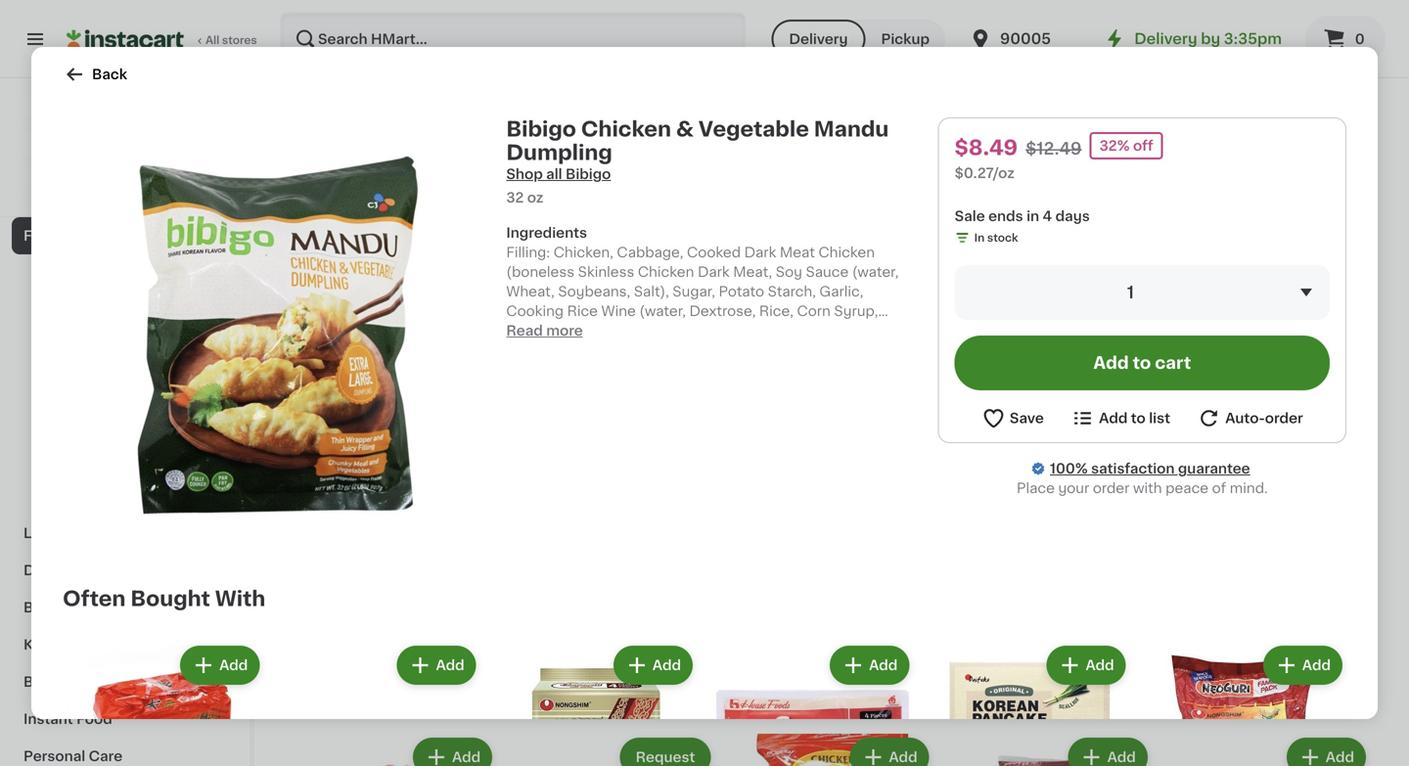 Task type: describe. For each thing, give the bounding box(es) containing it.
add to cart button
[[955, 336, 1330, 391]]

read more button
[[506, 321, 583, 341]]

$7.49 per pound element
[[1167, 224, 1370, 250]]

beer & cider link
[[12, 180, 238, 217]]

$ for 11
[[953, 228, 960, 238]]

2 vertical spatial request button
[[622, 740, 709, 766]]

out for potstickers
[[1004, 701, 1022, 712]]

bay
[[587, 643, 613, 657]]

imuraya
[[294, 253, 349, 266]]

monaka
[[353, 253, 407, 266]]

product group containing 12
[[512, 14, 715, 285]]

3:35pm
[[1224, 32, 1282, 46]]

frozen bulgo pork shoulder butt button
[[1167, 14, 1370, 304]]

more
[[35, 489, 71, 503]]

$12.49
[[1026, 140, 1082, 157]]

8 inside tong tong bay oyster 8 oz
[[512, 662, 519, 673]]

0 vertical spatial stock
[[987, 232, 1018, 243]]

sale ends in 4 days
[[955, 209, 1090, 223]]

90005
[[1000, 32, 1051, 46]]

frozen for frozen pork collar shabu per lb
[[512, 253, 558, 266]]

with
[[215, 589, 266, 609]]

1 vertical spatial 100% satisfaction guarantee
[[1050, 462, 1250, 476]]

mandu for bibigo chicken & vegetable mandu dumpling
[[294, 663, 341, 676]]

delivery for delivery by 3:35pm
[[1135, 32, 1198, 46]]

fruits & vegetables
[[35, 415, 169, 429]]

vegetables
[[92, 415, 169, 429]]

scallion
[[35, 452, 89, 466]]

kitchen
[[23, 638, 78, 652]]

2
[[305, 227, 318, 247]]

mini
[[996, 272, 1025, 286]]

pork for per
[[562, 253, 593, 266]]

by
[[1201, 32, 1221, 46]]

$ for 2
[[298, 228, 305, 238]]

11
[[960, 227, 978, 247]]

0 vertical spatial request button
[[1059, 19, 1146, 55]]

all stores
[[206, 35, 257, 46]]

of for see eligible items
[[1025, 330, 1037, 341]]

personal
[[23, 750, 85, 763]]

request for the middle request button
[[1073, 421, 1132, 435]]

buns
[[128, 266, 162, 280]]

bibigo chicken & vegetable mandu dumpling button
[[294, 404, 496, 695]]

place
[[1017, 482, 1055, 495]]

supplies
[[82, 638, 143, 652]]

back
[[92, 68, 127, 81]]

0 horizontal spatial ice
[[35, 378, 56, 391]]

frozen food link
[[12, 217, 238, 254]]

100% satisfaction guarantee link
[[1050, 459, 1250, 479]]

dumpling for bibigo chicken & vegetable mandu dumpling
[[345, 663, 411, 676]]

shop
[[506, 167, 543, 181]]

ice cream & dessert link
[[12, 366, 238, 403]]

delivery by 3:35pm
[[1135, 32, 1282, 46]]

likely out of stock for potstickers
[[969, 701, 1070, 712]]

and
[[949, 292, 975, 305]]

$31.99
[[1227, 636, 1272, 649]]

15.27
[[731, 682, 759, 693]]

higher
[[45, 169, 82, 180]]

& inside bibigo chicken & vegetable mandu dumpling
[[401, 643, 412, 657]]

dumplings inside dumplings & buns link
[[35, 266, 110, 280]]

$18,
[[993, 255, 1016, 266]]

oden
[[773, 643, 812, 657]]

fl inside imuraya monaka matcha ice cream sandwich 5.07 fl oz
[[320, 291, 327, 302]]

49 for 2
[[320, 228, 335, 238]]

0 horizontal spatial order
[[1093, 482, 1130, 495]]

dumplings & buns
[[35, 266, 162, 280]]

pulmn
[[949, 643, 1001, 657]]

stock for request
[[1039, 701, 1070, 712]]

1 vertical spatial cream
[[60, 378, 106, 391]]

$3
[[1047, 255, 1061, 266]]

bibigo chicken & vegetable mandu dumpling shop all bibigo 32 oz
[[506, 119, 889, 205]]

service type group
[[772, 20, 945, 59]]

8 inside 7 melona frozen dairy dessert bars, strawberry 8 x 2.37 fl oz
[[731, 291, 738, 302]]

& inside "link"
[[77, 415, 88, 429]]

bars,
[[731, 272, 765, 286]]

1 vertical spatial request button
[[1059, 410, 1146, 445]]

$ 12 99
[[516, 227, 562, 247]]

& inside pulmn pork & glass noodle potstickers 21.2 oz
[[1039, 643, 1050, 657]]

tong tong bay oyster 8 oz
[[512, 643, 664, 673]]

2.37
[[750, 291, 773, 302]]

per
[[512, 272, 531, 282]]

baking essentials link
[[12, 589, 238, 626]]

glass
[[1053, 643, 1092, 657]]

oz inside bibigo chicken & vegetable mandu dumpling shop all bibigo 32 oz
[[527, 191, 544, 205]]

pickup
[[881, 32, 930, 46]]

baking essentials
[[23, 601, 147, 615]]

sale
[[955, 209, 985, 223]]

care for health care
[[74, 155, 108, 168]]

delivery for delivery
[[789, 32, 848, 46]]

mind.
[[1230, 482, 1268, 495]]

dumplings & buns link
[[12, 254, 238, 292]]

all
[[546, 167, 562, 181]]

& inside 'link'
[[60, 192, 71, 206]]

more frozen food link
[[12, 478, 238, 515]]

$11.49 element
[[949, 615, 1152, 640]]

100% satisfaction guarantee inside button
[[50, 188, 207, 199]]

melona
[[731, 253, 781, 266]]

beverages link
[[12, 664, 238, 701]]

1 vertical spatial guarantee
[[1178, 462, 1250, 476]]

see
[[988, 361, 1015, 375]]

liquor link
[[12, 515, 238, 552]]

0
[[1355, 32, 1365, 46]]

oz inside 7 melona frozen dairy dessert bars, strawberry 8 x 2.37 fl oz
[[786, 291, 798, 302]]

bibigo chicken & vegetable mandu dumpling image
[[78, 133, 483, 538]]

$9.49 element
[[731, 615, 933, 640]]

$1.19/oz
[[1167, 674, 1210, 685]]

see eligible items
[[988, 361, 1113, 375]]

1 field
[[955, 265, 1330, 320]]

7
[[742, 227, 754, 247]]

in-
[[112, 169, 127, 180]]

instacart logo image
[[67, 27, 184, 51]]

kitchen supplies
[[23, 638, 143, 652]]

bakery link
[[12, 106, 238, 143]]

order inside button
[[1265, 412, 1303, 425]]

32
[[506, 191, 524, 205]]

spend $18, save $3
[[955, 255, 1061, 266]]

care for personal care
[[89, 750, 122, 763]]

matcha
[[410, 253, 462, 266]]

of for request
[[1025, 701, 1037, 712]]

frozen inside 7 melona frozen dairy dessert bars, strawberry 8 x 2.37 fl oz
[[785, 253, 831, 266]]

$18.99 per pound original price: $31.99 element
[[1167, 615, 1370, 652]]

baby
[[23, 80, 60, 94]]

dry goods link
[[12, 552, 238, 589]]

stores
[[222, 35, 257, 46]]

frozen for frozen food
[[23, 229, 71, 243]]

hmart logo image
[[106, 102, 143, 139]]

& inside bibigo chicken & vegetable mandu dumpling shop all bibigo 32 oz
[[676, 119, 694, 139]]

fish cakes & seafood
[[35, 341, 185, 354]]

oz inside pulmn pork & glass noodle potstickers 21.2 oz
[[973, 682, 986, 693]]

small
[[842, 643, 879, 657]]



Task type: vqa. For each thing, say whether or not it's contained in the screenshot.
the Green in Del Monte Green Beans, French Style, Value Pack
no



Task type: locate. For each thing, give the bounding box(es) containing it.
higher than in-store prices
[[45, 169, 193, 180]]

oz down potstickers
[[973, 682, 986, 693]]

out up see
[[1004, 330, 1022, 341]]

2 fl from the left
[[775, 291, 783, 302]]

all
[[206, 35, 219, 46]]

1 horizontal spatial delivery
[[1135, 32, 1198, 46]]

0 vertical spatial out
[[1004, 330, 1022, 341]]

food for instant food
[[76, 712, 112, 726]]

guarantee up peace
[[1178, 462, 1250, 476]]

satisfaction inside button
[[82, 188, 148, 199]]

frozen down scallion pancakes
[[74, 489, 120, 503]]

mandu down $8.49 original price: $12.49 element
[[294, 663, 341, 676]]

0 vertical spatial of
[[1025, 330, 1037, 341]]

1 $ from the left
[[298, 228, 305, 238]]

1 vertical spatial 8
[[512, 662, 519, 673]]

of left mind.
[[1212, 482, 1226, 495]]

vegetable for bibigo chicken & vegetable mandu dumpling shop all bibigo 32 oz
[[699, 119, 809, 139]]

0 vertical spatial dessert
[[875, 253, 929, 266]]

strawberry
[[768, 272, 844, 286]]

order up mind.
[[1265, 412, 1303, 425]]

dumpling inside bibigo chicken & vegetable mandu dumpling
[[345, 663, 411, 676]]

to left cart
[[1133, 355, 1151, 371]]

1 vertical spatial dumpling
[[345, 663, 411, 676]]

save
[[1010, 412, 1044, 425]]

bulgo
[[1217, 253, 1257, 266]]

to for cart
[[1133, 355, 1151, 371]]

chicken down $8.49 original price: $12.49 element
[[341, 643, 397, 657]]

$ left 99 at top
[[516, 228, 523, 238]]

0 vertical spatial satisfaction
[[82, 188, 148, 199]]

health care
[[23, 155, 108, 168]]

2 vertical spatial food
[[76, 712, 112, 726]]

0 vertical spatial likely out of stock
[[969, 330, 1070, 341]]

1 vertical spatial out
[[1004, 701, 1022, 712]]

frozen up $1.19/oz at the right of the page
[[1167, 655, 1214, 669]]

product group containing 2
[[294, 14, 496, 304]]

dessert inside 7 melona frozen dairy dessert bars, strawberry 8 x 2.37 fl oz
[[875, 253, 929, 266]]

out
[[1004, 330, 1022, 341], [1004, 701, 1022, 712]]

1 vertical spatial satisfaction
[[1091, 462, 1175, 476]]

bibigo for bibigo chicken & vegetable mandu dumpling
[[294, 643, 338, 657]]

frozen food
[[23, 229, 110, 243]]

5.07
[[294, 291, 317, 302]]

1 horizontal spatial tong
[[549, 643, 583, 657]]

ends
[[989, 209, 1023, 223]]

request button
[[1059, 19, 1146, 55], [1059, 410, 1146, 445], [622, 740, 709, 766]]

1 out from the top
[[1004, 330, 1022, 341]]

0 horizontal spatial 8
[[512, 662, 519, 673]]

care down instant food link
[[89, 750, 122, 763]]

1 horizontal spatial fish
[[883, 643, 911, 657]]

dumpling for bibigo chicken & vegetable mandu dumpling shop all bibigo 32 oz
[[506, 142, 612, 163]]

1 vertical spatial chicken
[[1094, 272, 1150, 286]]

your
[[1058, 482, 1090, 495]]

$ 11 49
[[953, 227, 995, 247]]

cream up fruits & vegetables
[[60, 378, 106, 391]]

100% down higher
[[50, 188, 80, 199]]

2 vertical spatial vegetable
[[415, 643, 485, 657]]

more frozen food
[[35, 489, 159, 503]]

cakes up ice cream & dessert
[[67, 341, 110, 354]]

1 horizontal spatial cakes
[[731, 663, 773, 676]]

dumplings inside 'bibigo mini wontons chicken and vegetable dumplings 24 oz'
[[1051, 292, 1126, 305]]

1 horizontal spatial mandu
[[814, 119, 889, 139]]

0 horizontal spatial mandu
[[294, 663, 341, 676]]

0 horizontal spatial 49
[[320, 228, 335, 238]]

49
[[320, 228, 335, 238], [980, 228, 995, 238]]

vegetable inside 'bibigo mini wontons chicken and vegetable dumplings 24 oz'
[[978, 292, 1048, 305]]

ice right the matcha
[[465, 253, 487, 266]]

dumpling
[[506, 142, 612, 163], [345, 663, 411, 676]]

1 likely out of stock from the top
[[969, 330, 1070, 341]]

dumplings down frozen food
[[35, 266, 110, 280]]

0 horizontal spatial dessert
[[124, 378, 178, 391]]

100%
[[50, 188, 80, 199], [1050, 462, 1088, 476]]

frozen down beer
[[23, 229, 71, 243]]

ice cream & dessert
[[35, 378, 178, 391]]

health
[[23, 155, 70, 168]]

than
[[85, 169, 110, 180]]

pork inside pulmn pork & glass noodle potstickers 21.2 oz
[[1004, 643, 1035, 657]]

bibigo up all
[[506, 119, 576, 139]]

0 vertical spatial food
[[75, 229, 110, 243]]

None search field
[[280, 12, 746, 67]]

$ inside $ 11 49
[[953, 228, 960, 238]]

food down cider
[[75, 229, 110, 243]]

1 horizontal spatial guarantee
[[1178, 462, 1250, 476]]

49 for 11
[[980, 228, 995, 238]]

bibigo for bibigo chicken & vegetable mandu dumpling shop all bibigo 32 oz
[[506, 119, 576, 139]]

product group
[[294, 14, 496, 304], [512, 14, 715, 285], [731, 14, 933, 304], [949, 14, 1152, 385], [1167, 14, 1370, 304], [294, 404, 496, 695], [949, 404, 1152, 719], [1167, 404, 1370, 688], [63, 642, 264, 766], [279, 642, 480, 766], [496, 642, 697, 766], [712, 642, 913, 766], [929, 642, 1130, 766], [1146, 642, 1347, 766], [294, 734, 496, 766], [512, 734, 715, 766], [731, 734, 933, 766], [949, 734, 1152, 766], [1167, 734, 1370, 766]]

set
[[815, 643, 838, 657]]

cakes up 15.27
[[731, 663, 773, 676]]

fl right 5.07
[[320, 291, 327, 302]]

delivery inside 'button'
[[789, 32, 848, 46]]

bakery
[[23, 117, 73, 131]]

0 horizontal spatial bibigo
[[294, 643, 338, 657]]

cream down imuraya
[[294, 272, 339, 286]]

dumplings down wontons
[[1051, 292, 1126, 305]]

to for list
[[1131, 412, 1146, 425]]

pork down 99 at top
[[562, 253, 593, 266]]

delivery left by
[[1135, 32, 1198, 46]]

dumpling inside bibigo chicken & vegetable mandu dumpling shop all bibigo 32 oz
[[506, 142, 612, 163]]

food for frozen food
[[75, 229, 110, 243]]

dessert down seafood
[[124, 378, 178, 391]]

1 horizontal spatial pork
[[1004, 643, 1035, 657]]

$ up imuraya
[[298, 228, 305, 238]]

bibigo mini wontons chicken and vegetable dumplings 24 oz
[[949, 272, 1150, 322]]

care
[[74, 155, 108, 168], [89, 750, 122, 763]]

stock
[[987, 232, 1018, 243], [1039, 330, 1070, 341], [1039, 701, 1070, 712]]

1 vertical spatial food
[[124, 489, 159, 503]]

1 vertical spatial order
[[1093, 482, 1130, 495]]

kibun oden set small fish cakes 15.27 oz
[[731, 643, 911, 693]]

2 likely from the top
[[969, 701, 1001, 712]]

spend
[[955, 255, 991, 266]]

$ for 12
[[516, 228, 523, 238]]

1 vertical spatial likely out of stock
[[969, 701, 1070, 712]]

to left the list
[[1131, 412, 1146, 425]]

product group containing bibigo chicken & vegetable mandu dumpling
[[294, 404, 496, 695]]

vegetable for bibigo chicken & vegetable mandu dumpling
[[415, 643, 485, 657]]

2 vertical spatial of
[[1025, 701, 1037, 712]]

back button
[[63, 63, 127, 86]]

oz down strawberry
[[786, 291, 798, 302]]

oz right 15.27
[[761, 682, 774, 693]]

store
[[127, 169, 156, 180]]

stock up see eligible items button
[[1039, 330, 1070, 341]]

4
[[1043, 209, 1052, 223]]

vegetable
[[699, 119, 809, 139], [978, 292, 1048, 305], [415, 643, 485, 657]]

product group containing 11
[[949, 14, 1152, 385]]

care up 'than'
[[74, 155, 108, 168]]

0 vertical spatial cream
[[294, 272, 339, 286]]

0 vertical spatial likely
[[969, 330, 1001, 341]]

oz inside imuraya monaka matcha ice cream sandwich 5.07 fl oz
[[330, 291, 343, 302]]

food down pancakes
[[124, 489, 159, 503]]

vegetable inside bibigo chicken & vegetable mandu dumpling shop all bibigo 32 oz
[[699, 119, 809, 139]]

100% satisfaction guarantee button
[[30, 182, 219, 202]]

oyster
[[617, 643, 664, 657]]

0 horizontal spatial cakes
[[67, 341, 110, 354]]

likely out of stock for vegetable
[[969, 330, 1070, 341]]

0 vertical spatial dumpling
[[506, 142, 612, 163]]

oz down $6.49 element
[[522, 662, 535, 673]]

2 horizontal spatial pork
[[1260, 253, 1291, 266]]

$6.49 element
[[512, 615, 715, 640]]

guarantee down the prices
[[151, 188, 207, 199]]

1 horizontal spatial vegetable
[[699, 119, 809, 139]]

x
[[740, 291, 747, 302]]

$ inside $ 12 99
[[516, 228, 523, 238]]

chicken for bibigo chicken & vegetable mandu dumpling shop all bibigo 32 oz
[[581, 119, 671, 139]]

frozen bulgo pork shoulder butt
[[1167, 253, 1356, 286]]

fish up ice cream & dessert
[[35, 341, 63, 354]]

2 horizontal spatial $
[[953, 228, 960, 238]]

0 horizontal spatial delivery
[[789, 32, 848, 46]]

1 vertical spatial bibigo
[[949, 272, 993, 286]]

0 vertical spatial 100%
[[50, 188, 80, 199]]

collar
[[596, 253, 636, 266]]

0 vertical spatial care
[[74, 155, 108, 168]]

instant food
[[23, 712, 112, 726]]

delivery button
[[772, 20, 866, 59]]

0 vertical spatial 8
[[731, 291, 738, 302]]

1 horizontal spatial ice
[[465, 253, 487, 266]]

0 vertical spatial cakes
[[67, 341, 110, 354]]

out down potstickers
[[1004, 701, 1022, 712]]

frozen up butt
[[1167, 253, 1214, 266]]

dairy
[[835, 253, 871, 266]]

1 vertical spatial mandu
[[294, 663, 341, 676]]

0 vertical spatial 100% satisfaction guarantee
[[50, 188, 207, 199]]

2 vertical spatial stock
[[1039, 701, 1070, 712]]

0 vertical spatial ice
[[465, 253, 487, 266]]

1 horizontal spatial 8
[[731, 291, 738, 302]]

&
[[676, 119, 694, 139], [60, 192, 71, 206], [113, 266, 124, 280], [113, 341, 124, 354], [109, 378, 120, 391], [77, 415, 88, 429], [401, 643, 412, 657], [1039, 643, 1050, 657]]

of down pulmn pork & glass noodle potstickers 21.2 oz
[[1025, 701, 1037, 712]]

instant
[[23, 712, 73, 726]]

chicken for bibigo chicken & vegetable mandu dumpling
[[341, 643, 397, 657]]

ice
[[465, 253, 487, 266], [35, 378, 56, 391]]

frozen for frozen abalone $1.19/oz
[[1167, 655, 1214, 669]]

1 vertical spatial dumplings
[[1051, 292, 1126, 305]]

0 horizontal spatial 100%
[[50, 188, 80, 199]]

request for the bottom request button
[[636, 751, 695, 765]]

$ inside $ 2 49
[[298, 228, 305, 238]]

100% inside button
[[50, 188, 80, 199]]

fish right small at bottom right
[[883, 643, 911, 657]]

0 horizontal spatial fl
[[320, 291, 327, 302]]

1 horizontal spatial dessert
[[875, 253, 929, 266]]

100% satisfaction guarantee up with
[[1050, 462, 1250, 476]]

1
[[1127, 284, 1134, 301]]

product group containing 7
[[731, 14, 933, 304]]

0 horizontal spatial chicken
[[341, 643, 397, 657]]

2 out from the top
[[1004, 701, 1022, 712]]

cakes
[[67, 341, 110, 354], [731, 663, 773, 676]]

higher than in-store prices link
[[45, 166, 205, 182]]

100% up "your"
[[1050, 462, 1088, 476]]

1 horizontal spatial order
[[1265, 412, 1303, 425]]

pork for noodle
[[1004, 643, 1035, 657]]

1 likely from the top
[[969, 330, 1001, 341]]

99
[[548, 228, 562, 238]]

1 horizontal spatial dumplings
[[1051, 292, 1126, 305]]

guarantee inside button
[[151, 188, 207, 199]]

bibigo inside bibigo chicken & vegetable mandu dumpling
[[294, 643, 338, 657]]

1 vertical spatial stock
[[1039, 330, 1070, 341]]

days
[[1056, 209, 1090, 223]]

0 horizontal spatial dumplings
[[35, 266, 110, 280]]

chicken inside bibigo chicken & vegetable mandu dumpling
[[341, 643, 397, 657]]

health care link
[[12, 143, 238, 180]]

1 vertical spatial fish
[[883, 643, 911, 657]]

off
[[1133, 139, 1154, 153]]

1 vertical spatial dessert
[[124, 378, 178, 391]]

2 horizontal spatial chicken
[[1094, 272, 1150, 286]]

1 horizontal spatial chicken
[[581, 119, 671, 139]]

mandu for bibigo chicken & vegetable mandu dumpling shop all bibigo 32 oz
[[814, 119, 889, 139]]

mandu inside bibigo chicken & vegetable mandu dumpling shop all bibigo 32 oz
[[814, 119, 889, 139]]

2 tong from the left
[[549, 643, 583, 657]]

likely for potstickers
[[969, 701, 1001, 712]]

2 likely out of stock from the top
[[969, 701, 1070, 712]]

mandu inside bibigo chicken & vegetable mandu dumpling
[[294, 663, 341, 676]]

cakes inside kibun oden set small fish cakes 15.27 oz
[[731, 663, 773, 676]]

cream
[[294, 272, 339, 286], [60, 378, 106, 391]]

stock down ends
[[987, 232, 1018, 243]]

cream inside imuraya monaka matcha ice cream sandwich 5.07 fl oz
[[294, 272, 339, 286]]

2 vertical spatial chicken
[[341, 643, 397, 657]]

0 vertical spatial to
[[1133, 355, 1151, 371]]

1 vertical spatial vegetable
[[978, 292, 1048, 305]]

bibigo chicken & vegetable mandu dumpling
[[294, 643, 485, 676]]

1 horizontal spatial bibigo
[[506, 119, 576, 139]]

fish inside kibun oden set small fish cakes 15.27 oz
[[883, 643, 911, 657]]

1 horizontal spatial 49
[[980, 228, 995, 238]]

1 horizontal spatial cream
[[294, 272, 339, 286]]

0 vertical spatial vegetable
[[699, 119, 809, 139]]

0 horizontal spatial fish
[[35, 341, 63, 354]]

likely out of stock down pulmn pork & glass noodle potstickers 21.2 oz
[[969, 701, 1070, 712]]

1 49 from the left
[[320, 228, 335, 238]]

0 vertical spatial request
[[1073, 30, 1132, 44]]

1 horizontal spatial satisfaction
[[1091, 462, 1175, 476]]

0 vertical spatial fish
[[35, 341, 63, 354]]

90005 button
[[969, 12, 1086, 67]]

kibun
[[731, 643, 770, 657]]

auto-order button
[[1197, 406, 1303, 431]]

baby link
[[12, 69, 238, 106]]

2 49 from the left
[[980, 228, 995, 238]]

beer
[[23, 192, 57, 206]]

frozen inside frozen bulgo pork shoulder butt
[[1167, 253, 1214, 266]]

fl inside 7 melona frozen dairy dessert bars, strawberry 8 x 2.37 fl oz
[[775, 291, 783, 302]]

frozen pork collar shabu per lb
[[512, 253, 683, 282]]

pork inside frozen pork collar shabu per lb
[[562, 253, 593, 266]]

likely down 21.2
[[969, 701, 1001, 712]]

stock down pulmn pork & glass noodle potstickers 21.2 oz
[[1039, 701, 1070, 712]]

bibigo down spend
[[949, 272, 993, 286]]

$ down sale
[[953, 228, 960, 238]]

wontons
[[1029, 272, 1090, 286]]

3 $ from the left
[[953, 228, 960, 238]]

mandu down service type group at the top right of the page
[[814, 119, 889, 139]]

fl right 2.37
[[775, 291, 783, 302]]

of up 'eligible' at right top
[[1025, 330, 1037, 341]]

oz inside 'bibigo mini wontons chicken and vegetable dumplings 24 oz'
[[966, 311, 978, 322]]

0 vertical spatial order
[[1265, 412, 1303, 425]]

0 horizontal spatial cream
[[60, 378, 106, 391]]

0 vertical spatial bibigo
[[506, 119, 576, 139]]

sandwich
[[343, 272, 410, 286]]

dessert right dairy
[[875, 253, 929, 266]]

21.2
[[949, 682, 971, 693]]

likely out of stock up see
[[969, 330, 1070, 341]]

dry
[[23, 564, 49, 577]]

noodle
[[1095, 643, 1145, 657]]

satisfaction down higher than in-store prices
[[82, 188, 148, 199]]

likely up see
[[969, 330, 1001, 341]]

oz right 5.07
[[330, 291, 343, 302]]

1 tong from the left
[[512, 643, 546, 657]]

essentials
[[75, 601, 147, 615]]

save button
[[982, 406, 1044, 431]]

$
[[298, 228, 305, 238], [516, 228, 523, 238], [953, 228, 960, 238]]

0 vertical spatial mandu
[[814, 119, 889, 139]]

add button
[[415, 19, 491, 55], [633, 19, 709, 55], [852, 19, 927, 55], [1289, 19, 1364, 55], [1289, 410, 1364, 445], [182, 648, 258, 683], [399, 648, 474, 683], [615, 648, 691, 683], [832, 648, 908, 683], [1049, 648, 1124, 683], [1265, 648, 1341, 683], [415, 740, 491, 766], [852, 740, 927, 766], [1070, 740, 1146, 766], [1289, 740, 1364, 766]]

chicken left butt
[[1094, 272, 1150, 286]]

bibigo down $8.49 original price: $12.49 element
[[294, 643, 338, 657]]

frozen inside frozen pork collar shabu per lb
[[512, 253, 558, 266]]

chicken up bibigo
[[581, 119, 671, 139]]

satisfaction up place your order with peace of mind. on the bottom right
[[1091, 462, 1175, 476]]

1 horizontal spatial 100%
[[1050, 462, 1088, 476]]

order left with
[[1093, 482, 1130, 495]]

1 vertical spatial likely
[[969, 701, 1001, 712]]

food up personal care
[[76, 712, 112, 726]]

to
[[1133, 355, 1151, 371], [1131, 412, 1146, 425]]

chicken inside bibigo chicken & vegetable mandu dumpling shop all bibigo 32 oz
[[581, 119, 671, 139]]

often bought with
[[63, 589, 266, 609]]

pork down $7.49 per pound element on the right top
[[1260, 253, 1291, 266]]

frozen up strawberry
[[785, 253, 831, 266]]

dumpling up all
[[506, 142, 612, 163]]

pork inside frozen bulgo pork shoulder butt
[[1260, 253, 1291, 266]]

49 right 2
[[320, 228, 335, 238]]

2 horizontal spatial vegetable
[[978, 292, 1048, 305]]

ice up fruits
[[35, 378, 56, 391]]

2 vertical spatial bibigo
[[294, 643, 338, 657]]

0 horizontal spatial satisfaction
[[82, 188, 148, 199]]

1 vertical spatial of
[[1212, 482, 1226, 495]]

1 vertical spatial cakes
[[731, 663, 773, 676]]

beverages
[[23, 675, 98, 689]]

pork up potstickers
[[1004, 643, 1035, 657]]

save
[[1018, 255, 1044, 266]]

oz inside kibun oden set small fish cakes 15.27 oz
[[761, 682, 774, 693]]

frozen for frozen bulgo pork shoulder butt
[[1167, 253, 1214, 266]]

0 horizontal spatial pork
[[562, 253, 593, 266]]

$8.49 original price: $12.49 element
[[294, 615, 496, 640]]

1 fl from the left
[[320, 291, 327, 302]]

instant food link
[[12, 701, 238, 738]]

stock for see eligible items
[[1039, 330, 1070, 341]]

1 horizontal spatial dumpling
[[506, 142, 612, 163]]

1 vertical spatial request
[[1073, 421, 1132, 435]]

butt
[[1167, 272, 1197, 286]]

request for the topmost request button
[[1073, 30, 1132, 44]]

vegetable inside bibigo chicken & vegetable mandu dumpling
[[415, 643, 485, 657]]

chicken inside 'bibigo mini wontons chicken and vegetable dumplings 24 oz'
[[1094, 272, 1150, 286]]

dumpling down $8.49 original price: $12.49 element
[[345, 663, 411, 676]]

1 horizontal spatial $
[[516, 228, 523, 238]]

1 vertical spatial ice
[[35, 378, 56, 391]]

baking
[[23, 601, 72, 615]]

frozen up lb
[[512, 253, 558, 266]]

delivery
[[1135, 32, 1198, 46], [789, 32, 848, 46]]

100% satisfaction guarantee down higher than in-store prices link
[[50, 188, 207, 199]]

bibigo inside 'bibigo mini wontons chicken and vegetable dumplings 24 oz'
[[949, 272, 993, 286]]

0 vertical spatial guarantee
[[151, 188, 207, 199]]

food
[[75, 229, 110, 243], [124, 489, 159, 503], [76, 712, 112, 726]]

0 button
[[1306, 16, 1386, 63]]

frozen abalone $1.19/oz
[[1167, 655, 1274, 685]]

personal care link
[[12, 738, 238, 766]]

0 horizontal spatial dumpling
[[345, 663, 411, 676]]

delivery left pickup button
[[789, 32, 848, 46]]

likely for vegetable
[[969, 330, 1001, 341]]

1 vertical spatial to
[[1131, 412, 1146, 425]]

1 horizontal spatial 100% satisfaction guarantee
[[1050, 462, 1250, 476]]

frozen inside 'frozen abalone $1.19/oz'
[[1167, 655, 1214, 669]]

49 inside $ 11 49
[[980, 228, 995, 238]]

place your order with peace of mind.
[[1017, 482, 1268, 495]]

ice inside imuraya monaka matcha ice cream sandwich 5.07 fl oz
[[465, 253, 487, 266]]

oz right 24
[[966, 311, 978, 322]]

out for vegetable
[[1004, 330, 1022, 341]]

49 inside $ 2 49
[[320, 228, 335, 238]]

2 $ from the left
[[516, 228, 523, 238]]

oz right 32
[[527, 191, 544, 205]]

oz inside tong tong bay oyster 8 oz
[[522, 662, 535, 673]]

bibigo inside bibigo chicken & vegetable mandu dumpling shop all bibigo 32 oz
[[506, 119, 576, 139]]

8
[[731, 291, 738, 302], [512, 662, 519, 673]]

bibigo for bibigo mini wontons chicken and vegetable dumplings 24 oz
[[949, 272, 993, 286]]

49 right 11
[[980, 228, 995, 238]]



